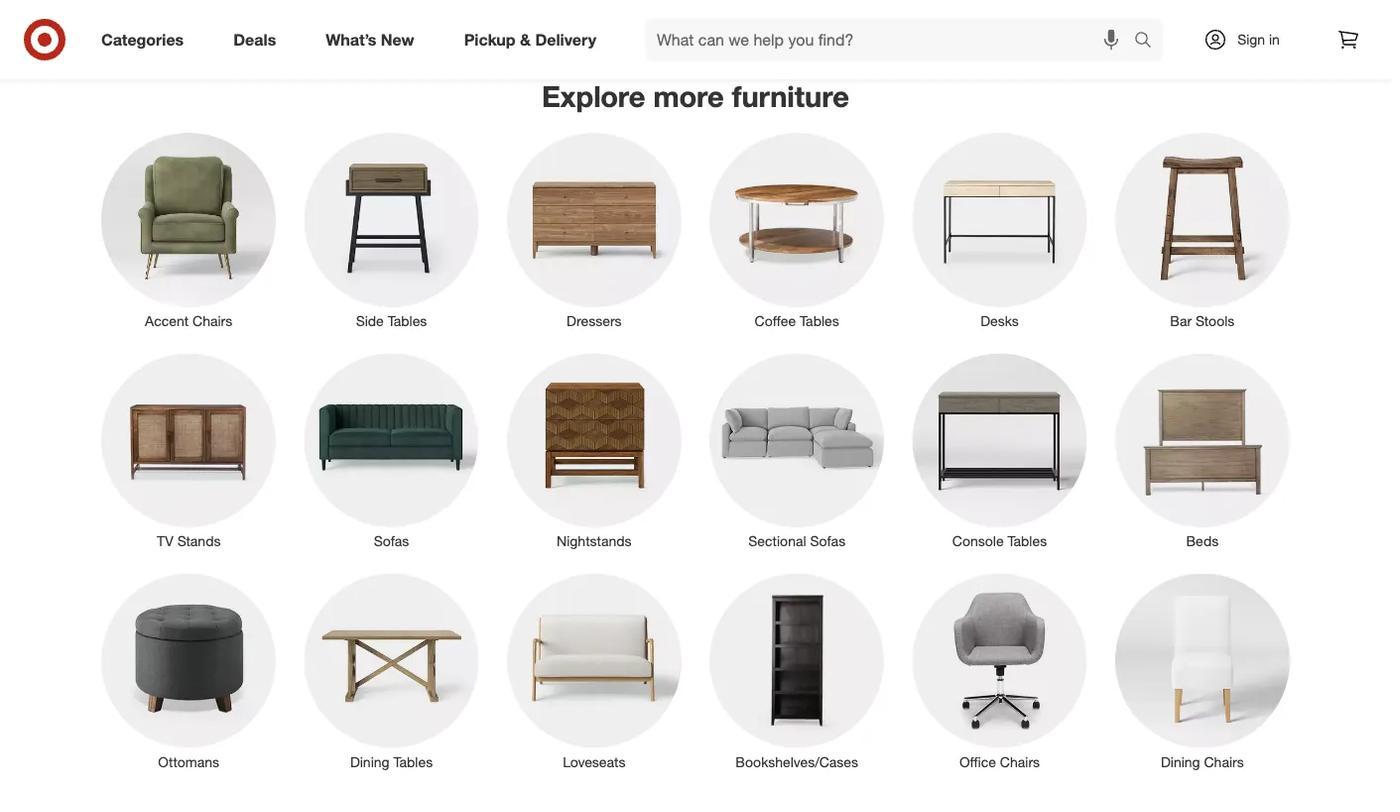 Task type: locate. For each thing, give the bounding box(es) containing it.
side tables
[[356, 313, 427, 330]]

console tables
[[952, 533, 1047, 550]]

coffee tables
[[755, 313, 839, 330]]

2 dining from the left
[[1161, 753, 1200, 771]]

loveseats
[[563, 753, 626, 771]]

1 horizontal spatial dining
[[1161, 753, 1200, 771]]

dining chairs
[[1161, 753, 1244, 771]]

search
[[1125, 32, 1173, 51]]

tables
[[388, 313, 427, 330], [800, 313, 839, 330], [1008, 533, 1047, 550], [393, 753, 433, 771]]

vanity
[[1024, 16, 1078, 39]]

0 horizontal spatial dining
[[350, 753, 390, 771]]

sign
[[1237, 31, 1265, 48]]

3 chair from the left
[[807, 16, 856, 39]]

what's new link
[[309, 18, 439, 62]]

1 chair from the left
[[191, 16, 239, 39]]

nightstands link
[[493, 350, 696, 552]]

2 horizontal spatial chairs
[[1204, 753, 1244, 771]]

furniture
[[732, 79, 849, 114]]

sofas
[[374, 533, 409, 550], [810, 533, 846, 550]]

1 horizontal spatial sofas
[[810, 533, 846, 550]]

chair
[[191, 16, 239, 39], [511, 16, 559, 39], [807, 16, 856, 39]]

gift
[[245, 16, 277, 39], [565, 16, 597, 39], [861, 16, 893, 39], [1084, 16, 1116, 39]]

tables for dining tables
[[393, 753, 433, 771]]

3 gift from the left
[[861, 16, 893, 39]]

dining
[[350, 753, 390, 771], [1161, 753, 1200, 771]]

categories link
[[84, 18, 209, 62]]

2 chair from the left
[[511, 16, 559, 39]]

desks
[[981, 313, 1019, 330]]

what's new
[[326, 30, 414, 49]]

0 horizontal spatial sofas
[[374, 533, 409, 550]]

chairs for accent chairs
[[193, 313, 232, 330]]

dressers
[[567, 313, 622, 330]]

1 ideas from the left
[[282, 16, 331, 39]]

dining chairs link
[[1101, 570, 1304, 772]]

3 ideas from the left
[[899, 16, 947, 39]]

gaming chair gift ideas
[[116, 16, 331, 39]]

massage chair gift ideas link
[[705, 0, 988, 63]]

chairs
[[193, 313, 232, 330], [1000, 753, 1040, 771], [1204, 753, 1244, 771]]

accent
[[145, 313, 189, 330]]

2 horizontal spatial chair
[[807, 16, 856, 39]]

pickup & delivery link
[[447, 18, 621, 62]]

sofas link
[[290, 350, 493, 552]]

chair for gaming
[[191, 16, 239, 39]]

coffee
[[755, 313, 796, 330]]

more
[[653, 79, 724, 114]]

ideas
[[282, 16, 331, 39], [602, 16, 651, 39], [899, 16, 947, 39], [1121, 16, 1170, 39]]

pickup & delivery
[[464, 30, 596, 49]]

bean bag chair gift ideas
[[419, 16, 651, 39]]

1 horizontal spatial chairs
[[1000, 753, 1040, 771]]

tv stands link
[[87, 350, 290, 552]]

dressers link
[[493, 129, 696, 331]]

0 horizontal spatial chairs
[[193, 313, 232, 330]]

2 ideas from the left
[[602, 16, 651, 39]]

deals link
[[217, 18, 301, 62]]

bean bag chair gift ideas link
[[403, 0, 686, 63]]

1 horizontal spatial chair
[[511, 16, 559, 39]]

1 dining from the left
[[350, 753, 390, 771]]

chairs for dining chairs
[[1204, 753, 1244, 771]]

bean
[[419, 16, 465, 39]]

explore more furniture
[[542, 79, 849, 114]]

0 horizontal spatial chair
[[191, 16, 239, 39]]

side
[[356, 313, 384, 330]]



Task type: vqa. For each thing, say whether or not it's contained in the screenshot.
Delivery
yes



Task type: describe. For each thing, give the bounding box(es) containing it.
vanity gift ideas
[[1024, 16, 1170, 39]]

loveseats link
[[493, 570, 696, 772]]

console
[[952, 533, 1004, 550]]

chairs for office chairs
[[1000, 753, 1040, 771]]

deals
[[233, 30, 276, 49]]

office chairs link
[[898, 570, 1101, 772]]

side tables link
[[290, 129, 493, 331]]

bookshelves/cases link
[[696, 570, 898, 772]]

gaming chair gift ideas link
[[100, 0, 383, 63]]

coffee tables link
[[696, 129, 898, 331]]

1 gift from the left
[[245, 16, 277, 39]]

massage
[[721, 16, 802, 39]]

console tables link
[[898, 350, 1101, 552]]

bookshelves/cases
[[736, 753, 858, 771]]

dining tables link
[[290, 570, 493, 772]]

pickup
[[464, 30, 516, 49]]

dining tables
[[350, 753, 433, 771]]

accent chairs link
[[87, 129, 290, 331]]

bar
[[1170, 313, 1192, 330]]

vanity gift ideas link
[[1008, 0, 1291, 63]]

delivery
[[535, 30, 596, 49]]

dining for dining tables
[[350, 753, 390, 771]]

what's
[[326, 30, 376, 49]]

sign in link
[[1187, 18, 1311, 62]]

4 ideas from the left
[[1121, 16, 1170, 39]]

bar stools link
[[1101, 129, 1304, 331]]

ottomans link
[[87, 570, 290, 772]]

bar stools
[[1170, 313, 1235, 330]]

office
[[959, 753, 996, 771]]

tv stands
[[157, 533, 221, 550]]

office chairs
[[959, 753, 1040, 771]]

sectional sofas
[[748, 533, 846, 550]]

chair for massage
[[807, 16, 856, 39]]

sign in
[[1237, 31, 1280, 48]]

stools
[[1196, 313, 1235, 330]]

explore
[[542, 79, 645, 114]]

sectional
[[748, 533, 806, 550]]

dining for dining chairs
[[1161, 753, 1200, 771]]

desks link
[[898, 129, 1101, 331]]

1 sofas from the left
[[374, 533, 409, 550]]

categories
[[101, 30, 184, 49]]

2 sofas from the left
[[810, 533, 846, 550]]

ottomans
[[158, 753, 219, 771]]

gaming
[[116, 16, 186, 39]]

nightstands
[[557, 533, 632, 550]]

bag
[[470, 16, 506, 39]]

tv
[[157, 533, 174, 550]]

accent chairs
[[145, 313, 232, 330]]

search button
[[1125, 18, 1173, 65]]

stands
[[177, 533, 221, 550]]

tables for coffee tables
[[800, 313, 839, 330]]

&
[[520, 30, 531, 49]]

4 gift from the left
[[1084, 16, 1116, 39]]

in
[[1269, 31, 1280, 48]]

tables for console tables
[[1008, 533, 1047, 550]]

new
[[381, 30, 414, 49]]

2 gift from the left
[[565, 16, 597, 39]]

tables for side tables
[[388, 313, 427, 330]]

beds link
[[1101, 350, 1304, 552]]

sectional sofas link
[[696, 350, 898, 552]]

beds
[[1186, 533, 1219, 550]]

What can we help you find? suggestions appear below search field
[[645, 18, 1139, 62]]

massage chair gift ideas
[[721, 16, 947, 39]]



